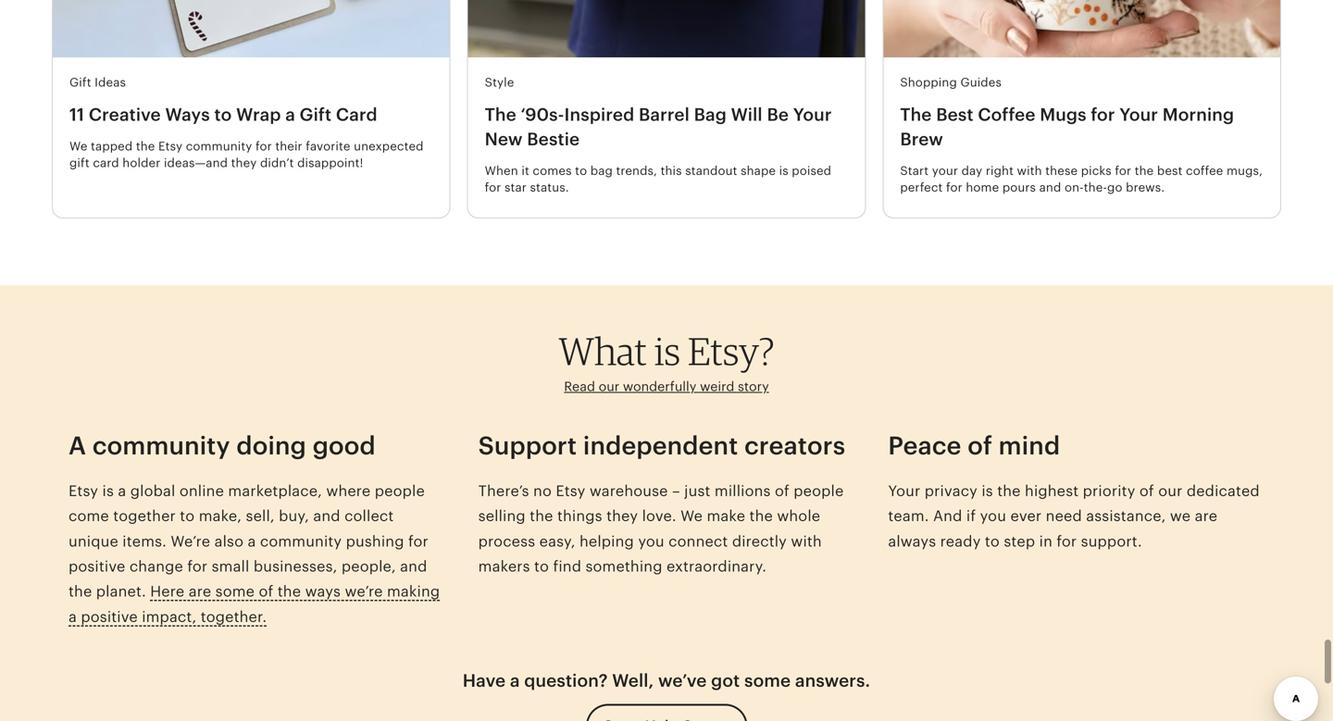 Task type: locate. For each thing, give the bounding box(es) containing it.
unexpected
[[354, 139, 424, 153]]

bag
[[591, 164, 613, 178]]

the up directly at the bottom
[[750, 508, 773, 525]]

here are some of the ways we're making a positive impact, together. link
[[69, 584, 440, 625]]

with up pours at the right top
[[1017, 164, 1042, 178]]

priority
[[1083, 483, 1136, 499]]

is
[[779, 164, 789, 178], [655, 328, 680, 374], [102, 483, 114, 499], [982, 483, 993, 499]]

the left planet.
[[69, 584, 92, 600]]

0 vertical spatial with
[[1017, 164, 1042, 178]]

1 horizontal spatial are
[[1195, 508, 1218, 525]]

come
[[69, 508, 109, 525]]

card
[[93, 156, 119, 170]]

they inside there's no etsy warehouse – just millions of people selling the things they love. we make the             whole process easy, helping you connect directly with makers to find something extraordinary.
[[607, 508, 638, 525]]

0 horizontal spatial and
[[313, 508, 340, 525]]

always
[[888, 533, 936, 550]]

peace
[[888, 431, 962, 460]]

of up the assistance, at the bottom right
[[1140, 483, 1154, 499]]

people up "whole"
[[794, 483, 844, 499]]

for right mugs
[[1091, 104, 1115, 124]]

your privacy is the highest priority of our dedicated team. and if you ever need assistance,             we are always ready to step in for support.
[[888, 483, 1260, 550]]

and
[[933, 508, 962, 525]]

day
[[962, 164, 983, 178]]

there's
[[478, 483, 529, 499]]

need
[[1046, 508, 1082, 525]]

inspired
[[564, 104, 635, 124]]

0 horizontal spatial with
[[791, 533, 822, 550]]

things
[[557, 508, 602, 525]]

for right in
[[1057, 533, 1077, 550]]

new
[[485, 129, 523, 149]]

for down your
[[946, 181, 963, 195]]

of inside here are some of the ways we're making a positive impact, together.
[[259, 584, 274, 600]]

for inside when it comes to bag trends, this standout shape is poised for star status.
[[485, 181, 501, 195]]

when it comes to bag trends, this standout shape is poised for star status.
[[485, 164, 832, 195]]

your left "morning"
[[1120, 104, 1158, 124]]

1 horizontal spatial we
[[681, 508, 703, 525]]

sell,
[[246, 508, 275, 525]]

support
[[478, 431, 577, 460]]

1 horizontal spatial the
[[900, 104, 932, 124]]

on-
[[1065, 181, 1084, 195]]

and
[[1039, 181, 1061, 195], [313, 508, 340, 525], [400, 558, 427, 575]]

is inside your privacy is the highest priority of our dedicated team. and if you ever need assistance,             we are always ready to step in for support.
[[982, 483, 993, 499]]

warehouse
[[590, 483, 668, 499]]

1 the from the left
[[485, 104, 517, 124]]

a
[[69, 431, 86, 460]]

privacy
[[925, 483, 978, 499]]

1 horizontal spatial they
[[607, 508, 638, 525]]

the down businesses,
[[278, 584, 301, 600]]

0 horizontal spatial your
[[793, 104, 832, 124]]

1 vertical spatial with
[[791, 533, 822, 550]]

for up go
[[1115, 164, 1132, 178]]

positive down unique
[[69, 558, 125, 575]]

what
[[559, 328, 647, 374]]

tapped
[[91, 139, 133, 153]]

community up ideas—and
[[186, 139, 252, 153]]

making
[[387, 584, 440, 600]]

0 vertical spatial positive
[[69, 558, 125, 575]]

of up "whole"
[[775, 483, 790, 499]]

for
[[1091, 104, 1115, 124], [256, 139, 272, 153], [1115, 164, 1132, 178], [485, 181, 501, 195], [946, 181, 963, 195], [408, 533, 429, 550], [1057, 533, 1077, 550], [187, 558, 208, 575]]

a down unique
[[69, 609, 77, 625]]

etsy up things
[[556, 483, 586, 499]]

and up making
[[400, 558, 427, 575]]

brews.
[[1126, 181, 1165, 195]]

1 horizontal spatial people
[[794, 483, 844, 499]]

gift up the favorite
[[300, 104, 332, 124]]

millions
[[715, 483, 771, 499]]

to left find
[[534, 558, 549, 575]]

a right have
[[510, 671, 520, 691]]

the-
[[1084, 181, 1107, 195]]

1 horizontal spatial and
[[400, 558, 427, 575]]

is right shape on the top right of the page
[[779, 164, 789, 178]]

find
[[553, 558, 582, 575]]

2 vertical spatial and
[[400, 558, 427, 575]]

ways
[[165, 104, 210, 124]]

some
[[215, 584, 255, 600], [744, 671, 791, 691]]

marketplace,
[[228, 483, 322, 499]]

to left bag
[[575, 164, 587, 178]]

your
[[793, 104, 832, 124], [1120, 104, 1158, 124], [888, 483, 921, 499]]

the up brews.
[[1135, 164, 1154, 178]]

have a question? well, we've got some answers.
[[463, 671, 871, 691]]

1 vertical spatial they
[[607, 508, 638, 525]]

0 vertical spatial some
[[215, 584, 255, 600]]

you inside there's no etsy warehouse – just millions of people selling the things they love. we make the             whole process easy, helping you connect directly with makers to find something extraordinary.
[[638, 533, 665, 550]]

1 horizontal spatial our
[[1159, 483, 1183, 499]]

the inside the best coffee mugs for your morning brew
[[900, 104, 932, 124]]

positive
[[69, 558, 125, 575], [81, 609, 138, 625]]

0 vertical spatial community
[[186, 139, 252, 153]]

1 vertical spatial we
[[681, 508, 703, 525]]

0 vertical spatial our
[[599, 379, 620, 394]]

the inside the '90s-inspired barrel bag will be your new bestie
[[485, 104, 517, 124]]

1 vertical spatial gift
[[300, 104, 332, 124]]

just
[[684, 483, 711, 499]]

we up gift
[[69, 139, 87, 153]]

story
[[738, 379, 769, 394]]

ever
[[1011, 508, 1042, 525]]

you
[[980, 508, 1007, 525], [638, 533, 665, 550]]

for inside your privacy is the highest priority of our dedicated team. and if you ever need assistance,             we are always ready to step in for support.
[[1057, 533, 1077, 550]]

are inside your privacy is the highest priority of our dedicated team. and if you ever need assistance,             we are always ready to step in for support.
[[1195, 508, 1218, 525]]

we
[[69, 139, 87, 153], [681, 508, 703, 525]]

creative
[[89, 104, 161, 124]]

star
[[505, 181, 527, 195]]

1 vertical spatial are
[[189, 584, 211, 600]]

pushing
[[346, 533, 404, 550]]

2 horizontal spatial and
[[1039, 181, 1061, 195]]

the up the holder
[[136, 139, 155, 153]]

2 people from the left
[[794, 483, 844, 499]]

1 vertical spatial you
[[638, 533, 665, 550]]

2 the from the left
[[900, 104, 932, 124]]

the for the best coffee mugs for your morning brew
[[900, 104, 932, 124]]

0 vertical spatial and
[[1039, 181, 1061, 195]]

1 horizontal spatial your
[[888, 483, 921, 499]]

positive down planet.
[[81, 609, 138, 625]]

is up read our wonderfully weird story link
[[655, 328, 680, 374]]

2 horizontal spatial etsy
[[556, 483, 586, 499]]

our up we
[[1159, 483, 1183, 499]]

community up businesses,
[[260, 533, 342, 550]]

shopping
[[900, 76, 957, 89]]

0 vertical spatial are
[[1195, 508, 1218, 525]]

to left step
[[985, 533, 1000, 550]]

be
[[767, 104, 789, 124]]

for down the we're
[[187, 558, 208, 575]]

perfect
[[900, 181, 943, 195]]

helping
[[580, 533, 634, 550]]

0 vertical spatial you
[[980, 508, 1007, 525]]

for down when
[[485, 181, 501, 195]]

1 vertical spatial our
[[1159, 483, 1183, 499]]

community
[[186, 139, 252, 153], [92, 431, 230, 460], [260, 533, 342, 550]]

community inside we tapped the etsy community for their favorite unexpected gift card holder ideas—and they didn't disappoint!
[[186, 139, 252, 153]]

people up collect
[[375, 483, 425, 499]]

with inside start your day right with these picks for the best coffee mugs, perfect for home pours and on-the-go brews.
[[1017, 164, 1042, 178]]

0 horizontal spatial the
[[485, 104, 517, 124]]

some inside here are some of the ways we're making a positive impact, together.
[[215, 584, 255, 600]]

the
[[136, 139, 155, 153], [1135, 164, 1154, 178], [997, 483, 1021, 499], [530, 508, 553, 525], [750, 508, 773, 525], [69, 584, 92, 600], [278, 584, 301, 600]]

1 horizontal spatial you
[[980, 508, 1007, 525]]

the up brew
[[900, 104, 932, 124]]

our right read
[[599, 379, 620, 394]]

some right got
[[744, 671, 791, 691]]

11
[[69, 104, 84, 124]]

0 horizontal spatial people
[[375, 483, 425, 499]]

to up the we're
[[180, 508, 195, 525]]

1 horizontal spatial etsy
[[158, 139, 183, 153]]

and right buy,
[[313, 508, 340, 525]]

1 people from the left
[[375, 483, 425, 499]]

0 horizontal spatial are
[[189, 584, 211, 600]]

is inside when it comes to bag trends, this standout shape is poised for star status.
[[779, 164, 789, 178]]

bag
[[694, 104, 727, 124]]

there's no etsy warehouse – just millions of people selling the things they love. we make the             whole process easy, helping you connect directly with makers to find something extraordinary.
[[478, 483, 844, 575]]

1 horizontal spatial with
[[1017, 164, 1042, 178]]

whole
[[777, 508, 821, 525]]

you down the love. at the bottom
[[638, 533, 665, 550]]

with down "whole"
[[791, 533, 822, 550]]

are inside here are some of the ways we're making a positive impact, together.
[[189, 584, 211, 600]]

your up team.
[[888, 483, 921, 499]]

11 creative ways to wrap a gift card
[[69, 104, 378, 124]]

are right here
[[189, 584, 211, 600]]

disappoint!
[[297, 156, 363, 170]]

in
[[1039, 533, 1053, 550]]

people
[[375, 483, 425, 499], [794, 483, 844, 499]]

of inside your privacy is the highest priority of our dedicated team. and if you ever need assistance,             we are always ready to step in for support.
[[1140, 483, 1154, 499]]

you right "if"
[[980, 508, 1007, 525]]

items.
[[122, 533, 167, 550]]

the up ever
[[997, 483, 1021, 499]]

'90s-
[[521, 104, 564, 124]]

we tapped the etsy community for their favorite unexpected gift card holder ideas—and they didn't disappoint!
[[69, 139, 424, 170]]

are right we
[[1195, 508, 1218, 525]]

0 horizontal spatial some
[[215, 584, 255, 600]]

the up new
[[485, 104, 517, 124]]

community up global
[[92, 431, 230, 460]]

1 horizontal spatial some
[[744, 671, 791, 691]]

online
[[179, 483, 224, 499]]

step
[[1004, 533, 1035, 550]]

0 horizontal spatial you
[[638, 533, 665, 550]]

for up 'didn't'
[[256, 139, 272, 153]]

positive inside here are some of the ways we're making a positive impact, together.
[[81, 609, 138, 625]]

0 horizontal spatial they
[[231, 156, 257, 170]]

is right privacy
[[982, 483, 993, 499]]

small
[[212, 558, 249, 575]]

of inside there's no etsy warehouse – just millions of people selling the things they love. we make the             whole process easy, helping you connect directly with makers to find something extraordinary.
[[775, 483, 790, 499]]

2 vertical spatial community
[[260, 533, 342, 550]]

0 horizontal spatial we
[[69, 139, 87, 153]]

the inside we tapped the etsy community for their favorite unexpected gift card holder ideas—and they didn't disappoint!
[[136, 139, 155, 153]]

they left 'didn't'
[[231, 156, 257, 170]]

0 horizontal spatial etsy
[[69, 483, 98, 499]]

didn't
[[260, 156, 294, 170]]

they down warehouse
[[607, 508, 638, 525]]

0 vertical spatial they
[[231, 156, 257, 170]]

and down these
[[1039, 181, 1061, 195]]

people,
[[342, 558, 396, 575]]

0 vertical spatial we
[[69, 139, 87, 153]]

the inside start your day right with these picks for the best coffee mugs, perfect for home pours and on-the-go brews.
[[1135, 164, 1154, 178]]

is up come
[[102, 483, 114, 499]]

your right be
[[793, 104, 832, 124]]

the inside your privacy is the highest priority of our dedicated team. and if you ever need assistance,             we are always ready to step in for support.
[[997, 483, 1021, 499]]

of left "mind"
[[968, 431, 993, 460]]

global
[[130, 483, 175, 499]]

comes
[[533, 164, 572, 178]]

2 horizontal spatial your
[[1120, 104, 1158, 124]]

answers.
[[795, 671, 871, 691]]

the down no
[[530, 508, 553, 525]]

the for the '90s-inspired barrel bag will be your new bestie
[[485, 104, 517, 124]]

we down just
[[681, 508, 703, 525]]

0 horizontal spatial our
[[599, 379, 620, 394]]

connect
[[669, 533, 728, 550]]

etsy up ideas—and
[[158, 139, 183, 153]]

community inside etsy is a global online marketplace, where people come together to make, sell, buy, and collect unique items. we're also a community pushing for positive change for small businesses, people, and the planet.
[[260, 533, 342, 550]]

to inside your privacy is the highest priority of our dedicated team. and if you ever need assistance,             we are always ready to step in for support.
[[985, 533, 1000, 550]]

0 vertical spatial gift
[[69, 76, 91, 89]]

of down businesses,
[[259, 584, 274, 600]]

1 vertical spatial and
[[313, 508, 340, 525]]

love.
[[642, 508, 677, 525]]

etsy inside etsy is a global online marketplace, where people come together to make, sell, buy, and collect unique items. we're also a community pushing for positive change for small businesses, people, and the planet.
[[69, 483, 98, 499]]

gift left ideas at the top left of page
[[69, 76, 91, 89]]

1 vertical spatial positive
[[81, 609, 138, 625]]

guides
[[961, 76, 1002, 89]]

etsy up come
[[69, 483, 98, 499]]

for right pushing
[[408, 533, 429, 550]]

some up together.
[[215, 584, 255, 600]]

your inside the '90s-inspired barrel bag will be your new bestie
[[793, 104, 832, 124]]



Task type: describe. For each thing, give the bounding box(es) containing it.
creators
[[745, 431, 846, 460]]

shopping guides
[[900, 76, 1002, 89]]

buy,
[[279, 508, 309, 525]]

your
[[932, 164, 958, 178]]

got
[[711, 671, 740, 691]]

selling
[[478, 508, 526, 525]]

the '90s-inspired barrel bag will be your new bestie
[[485, 104, 832, 149]]

the best coffee mugs for your morning brew
[[900, 104, 1234, 149]]

poised
[[792, 164, 832, 178]]

directly
[[732, 533, 787, 550]]

ideas—and
[[164, 156, 228, 170]]

we inside there's no etsy warehouse – just millions of people selling the things they love. we make the             whole process easy, helping you connect directly with makers to find something extraordinary.
[[681, 508, 703, 525]]

1 vertical spatial some
[[744, 671, 791, 691]]

our inside "what is etsy? read our wonderfully weird story"
[[599, 379, 620, 394]]

your inside your privacy is the highest priority of our dedicated team. and if you ever need assistance,             we are always ready to step in for support.
[[888, 483, 921, 499]]

best
[[936, 104, 974, 124]]

etsy inside we tapped the etsy community for their favorite unexpected gift card holder ideas—and they didn't disappoint!
[[158, 139, 183, 153]]

pours
[[1003, 181, 1036, 195]]

impact,
[[142, 609, 197, 625]]

no
[[533, 483, 552, 499]]

make,
[[199, 508, 242, 525]]

we inside we tapped the etsy community for their favorite unexpected gift card holder ideas—and they didn't disappoint!
[[69, 139, 87, 153]]

to inside etsy is a global online marketplace, where people come together to make, sell, buy, and collect unique items. we're also a community pushing for positive change for small businesses, people, and the planet.
[[180, 508, 195, 525]]

will
[[731, 104, 763, 124]]

for inside we tapped the etsy community for their favorite unexpected gift card holder ideas—and they didn't disappoint!
[[256, 139, 272, 153]]

people inside there's no etsy warehouse – just millions of people selling the things they love. we make the             whole process easy, helping you connect directly with makers to find something extraordinary.
[[794, 483, 844, 499]]

read our wonderfully weird story link
[[564, 379, 769, 394]]

you inside your privacy is the highest priority of our dedicated team. and if you ever need assistance,             we are always ready to step in for support.
[[980, 508, 1007, 525]]

to inside there's no etsy warehouse – just millions of people selling the things they love. we make the             whole process easy, helping you connect directly with makers to find something extraordinary.
[[534, 558, 549, 575]]

coffee
[[1186, 164, 1224, 178]]

team.
[[888, 508, 929, 525]]

have
[[463, 671, 506, 691]]

a right wrap
[[285, 104, 295, 124]]

1 vertical spatial community
[[92, 431, 230, 460]]

with inside there's no etsy warehouse – just millions of people selling the things they love. we make the             whole process easy, helping you connect directly with makers to find something extraordinary.
[[791, 533, 822, 550]]

support independent creators
[[478, 431, 846, 460]]

mind
[[999, 431, 1060, 460]]

gift
[[69, 156, 90, 170]]

to right ways
[[214, 104, 232, 124]]

support.
[[1081, 533, 1142, 550]]

start your day right with these picks for the best coffee mugs, perfect for home pours and on-the-go brews.
[[900, 164, 1263, 195]]

we're
[[345, 584, 383, 600]]

etsy?
[[688, 328, 775, 374]]

the inside etsy is a global online marketplace, where people come together to make, sell, buy, and collect unique items. we're also a community pushing for positive change for small businesses, people, and the planet.
[[69, 584, 92, 600]]

if
[[967, 508, 976, 525]]

your inside the best coffee mugs for your morning brew
[[1120, 104, 1158, 124]]

together
[[113, 508, 176, 525]]

collect
[[344, 508, 394, 525]]

doing
[[236, 431, 307, 460]]

easy,
[[539, 533, 576, 550]]

question?
[[524, 671, 608, 691]]

change
[[129, 558, 183, 575]]

a right also
[[248, 533, 256, 550]]

we're
[[171, 533, 210, 550]]

what is etsy? read our wonderfully weird story
[[559, 328, 775, 394]]

here
[[150, 584, 185, 600]]

a inside here are some of the ways we're making a positive impact, together.
[[69, 609, 77, 625]]

gift ideas
[[69, 76, 126, 89]]

unique
[[69, 533, 118, 550]]

good
[[313, 431, 376, 460]]

home
[[966, 181, 999, 195]]

for inside the best coffee mugs for your morning brew
[[1091, 104, 1115, 124]]

morning
[[1163, 104, 1234, 124]]

where
[[326, 483, 371, 499]]

etsy is a global online marketplace, where people come together to make, sell, buy, and collect unique items. we're also a community pushing for positive change for small businesses, people, and the planet.
[[69, 483, 429, 600]]

wrap
[[236, 104, 281, 124]]

wonderfully
[[623, 379, 697, 394]]

ways
[[305, 584, 341, 600]]

holder
[[123, 156, 161, 170]]

we
[[1170, 508, 1191, 525]]

they inside we tapped the etsy community for their favorite unexpected gift card holder ideas—and they didn't disappoint!
[[231, 156, 257, 170]]

style
[[485, 76, 514, 89]]

card
[[336, 104, 378, 124]]

these
[[1046, 164, 1078, 178]]

our inside your privacy is the highest priority of our dedicated team. and if you ever need assistance,             we are always ready to step in for support.
[[1159, 483, 1183, 499]]

bestie
[[527, 129, 580, 149]]

is inside "what is etsy? read our wonderfully weird story"
[[655, 328, 680, 374]]

mugs,
[[1227, 164, 1263, 178]]

and inside start your day right with these picks for the best coffee mugs, perfect for home pours and on-the-go brews.
[[1039, 181, 1061, 195]]

dedicated
[[1187, 483, 1260, 499]]

shape
[[741, 164, 776, 178]]

the inside here are some of the ways we're making a positive impact, together.
[[278, 584, 301, 600]]

a community doing good
[[69, 431, 376, 460]]

go
[[1107, 181, 1123, 195]]

mugs
[[1040, 104, 1087, 124]]

when
[[485, 164, 518, 178]]

make
[[707, 508, 746, 525]]

coffee
[[978, 104, 1036, 124]]

standout
[[685, 164, 738, 178]]

best
[[1157, 164, 1183, 178]]

a left global
[[118, 483, 126, 499]]

1 horizontal spatial gift
[[300, 104, 332, 124]]

to inside when it comes to bag trends, this standout shape is poised for star status.
[[575, 164, 587, 178]]

barrel
[[639, 104, 690, 124]]

etsy inside there's no etsy warehouse – just millions of people selling the things they love. we make the             whole process easy, helping you connect directly with makers to find something extraordinary.
[[556, 483, 586, 499]]

positive inside etsy is a global online marketplace, where people come together to make, sell, buy, and collect unique items. we're also a community pushing for positive change for small businesses, people, and the planet.
[[69, 558, 125, 575]]

planet.
[[96, 584, 146, 600]]

well,
[[612, 671, 654, 691]]

it
[[522, 164, 529, 178]]

people inside etsy is a global online marketplace, where people come together to make, sell, buy, and collect unique items. we're also a community pushing for positive change for small businesses, people, and the planet.
[[375, 483, 425, 499]]

process
[[478, 533, 535, 550]]

read
[[564, 379, 595, 394]]

right
[[986, 164, 1014, 178]]

picks
[[1081, 164, 1112, 178]]

together.
[[201, 609, 267, 625]]

0 horizontal spatial gift
[[69, 76, 91, 89]]

is inside etsy is a global online marketplace, where people come together to make, sell, buy, and collect unique items. we're also a community pushing for positive change for small businesses, people, and the planet.
[[102, 483, 114, 499]]

ideas
[[95, 76, 126, 89]]



Task type: vqa. For each thing, say whether or not it's contained in the screenshot.
Our inside Your privacy is the highest priority of our dedicated team. And if you ever need assistance,             we are always ready to step in for support.
yes



